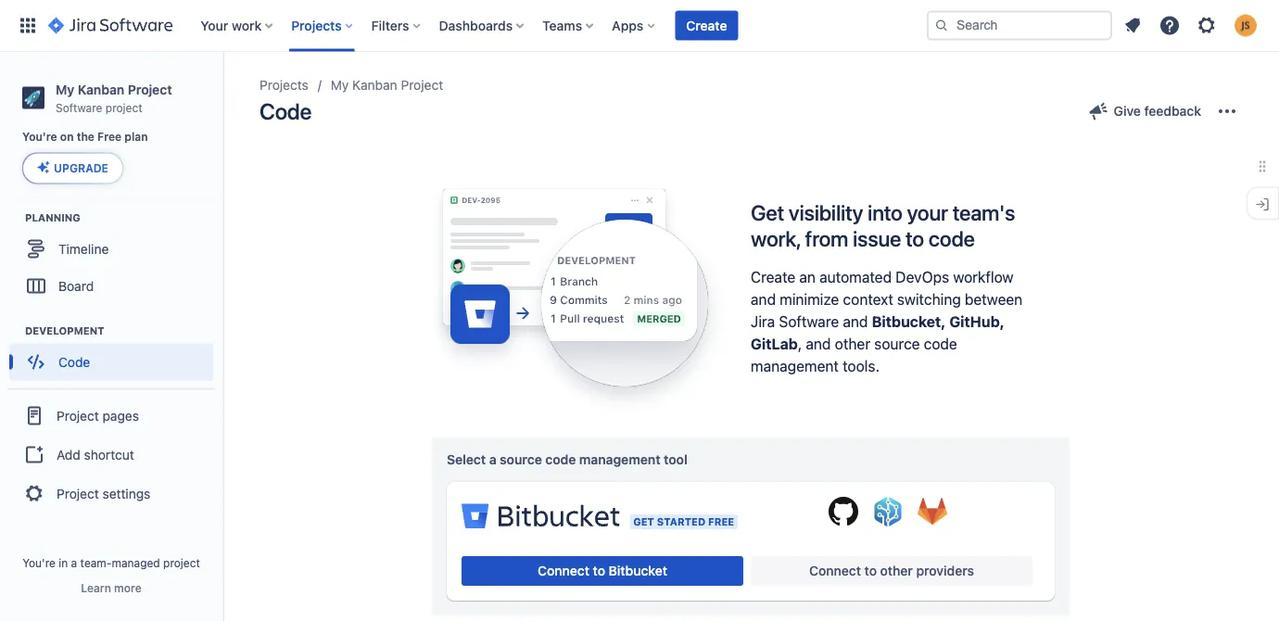 Task type: vqa. For each thing, say whether or not it's contained in the screenshot.
issue at the right
yes



Task type: describe. For each thing, give the bounding box(es) containing it.
select a source code management tool
[[447, 452, 688, 467]]

code inside , and other source code management tools.
[[924, 335, 958, 353]]

more image
[[1217, 100, 1239, 122]]

apps
[[612, 18, 644, 33]]

connect to bitbucket
[[538, 563, 668, 579]]

search image
[[935, 18, 950, 33]]

to for connect to other providers
[[865, 563, 877, 579]]

you're on the free plan
[[22, 130, 148, 143]]

other for to
[[881, 563, 913, 579]]

connect for connect to bitbucket
[[538, 563, 590, 579]]

give
[[1114, 103, 1141, 119]]

help image
[[1159, 14, 1181, 37]]

my kanban project link
[[331, 74, 443, 96]]

projects button
[[286, 11, 360, 40]]

learn more
[[81, 581, 142, 594]]

,
[[798, 335, 802, 353]]

filters
[[371, 18, 409, 33]]

your work button
[[195, 11, 280, 40]]

project settings
[[57, 486, 151, 501]]

your profile and settings image
[[1235, 14, 1257, 37]]

issue
[[853, 226, 902, 251]]

shortcut
[[84, 447, 134, 462]]

create for create an automated devops workflow and minimize context switching between jira software and
[[751, 268, 796, 286]]

plan
[[125, 130, 148, 143]]

you're for you're in a team-managed project
[[22, 556, 56, 569]]

devops
[[896, 268, 950, 286]]

development group
[[9, 323, 222, 386]]

project inside my kanban project software project
[[106, 101, 142, 114]]

feedback
[[1145, 103, 1202, 119]]

create an automated devops workflow and minimize context switching between jira software and
[[751, 268, 1023, 330]]

visibility
[[789, 200, 864, 225]]

your
[[907, 200, 948, 225]]

projects for projects link
[[260, 77, 309, 93]]

switching
[[898, 291, 961, 308]]

project pages
[[57, 408, 139, 423]]

tools.
[[843, 357, 880, 375]]

kanban for my kanban project software project
[[78, 82, 124, 97]]

get visibility into your team's work, from issue to code
[[751, 200, 1016, 251]]

team's
[[953, 200, 1016, 225]]

started
[[657, 516, 706, 528]]

your work
[[201, 18, 262, 33]]

project up add
[[57, 408, 99, 423]]

team-
[[80, 556, 112, 569]]

bitbucket,
[[872, 313, 946, 330]]

project settings link
[[7, 473, 215, 514]]

notifications image
[[1122, 14, 1144, 37]]

planning group
[[9, 210, 222, 310]]

learn
[[81, 581, 111, 594]]

projects for projects popup button
[[291, 18, 342, 33]]

from
[[805, 226, 849, 251]]

other for and
[[835, 335, 871, 353]]

upgrade
[[54, 162, 108, 175]]

code inside the 'development' group
[[58, 354, 90, 369]]

timeline link
[[9, 230, 213, 267]]

jira
[[751, 313, 775, 330]]

teams button
[[537, 11, 601, 40]]

bitbucket, github, gitlab
[[751, 313, 1005, 353]]

your
[[201, 18, 228, 33]]

give feedback button
[[1077, 96, 1213, 126]]

primary element
[[11, 0, 927, 51]]

1 vertical spatial project
[[163, 556, 200, 569]]

dashboards button
[[434, 11, 531, 40]]

you're for you're on the free plan
[[22, 130, 57, 143]]

1 vertical spatial source
[[500, 452, 542, 467]]

free
[[708, 516, 735, 528]]

free
[[97, 130, 122, 143]]

managed
[[112, 556, 160, 569]]

project pages link
[[7, 395, 215, 436]]

add shortcut button
[[7, 436, 215, 473]]

connect for connect to other providers
[[810, 563, 861, 579]]

code link
[[9, 343, 213, 380]]

board link
[[9, 267, 213, 304]]

timeline
[[58, 241, 109, 256]]

to inside get visibility into your team's work, from issue to code
[[906, 226, 924, 251]]

to for connect to bitbucket
[[593, 563, 606, 579]]

workflow
[[954, 268, 1014, 286]]

between
[[965, 291, 1023, 308]]

learn more button
[[81, 580, 142, 595]]

on
[[60, 130, 74, 143]]



Task type: locate. For each thing, give the bounding box(es) containing it.
0 vertical spatial code
[[260, 98, 312, 124]]

source inside , and other source code management tools.
[[875, 335, 920, 353]]

software
[[56, 101, 102, 114], [779, 313, 839, 330]]

source down bitbucket,
[[875, 335, 920, 353]]

0 horizontal spatial and
[[751, 291, 776, 308]]

to inside button
[[593, 563, 606, 579]]

my right projects link
[[331, 77, 349, 93]]

connect inside button
[[538, 563, 590, 579]]

1 horizontal spatial and
[[806, 335, 831, 353]]

1 horizontal spatial kanban
[[352, 77, 398, 93]]

project inside my kanban project software project
[[128, 82, 172, 97]]

1 vertical spatial get
[[634, 516, 655, 528]]

project down add
[[57, 486, 99, 501]]

gitlab
[[751, 335, 798, 353]]

and up 'jira'
[[751, 291, 776, 308]]

my inside my kanban project software project
[[56, 82, 74, 97]]

to left providers
[[865, 563, 877, 579]]

management
[[751, 357, 839, 375], [579, 452, 661, 467]]

create
[[686, 18, 727, 33], [751, 268, 796, 286]]

code down development
[[58, 354, 90, 369]]

to inside button
[[865, 563, 877, 579]]

0 horizontal spatial code
[[58, 354, 90, 369]]

1 horizontal spatial my
[[331, 77, 349, 93]]

a
[[489, 452, 497, 467], [71, 556, 77, 569]]

0 vertical spatial management
[[751, 357, 839, 375]]

to down your on the right of the page
[[906, 226, 924, 251]]

1 vertical spatial create
[[751, 268, 796, 286]]

a right the in
[[71, 556, 77, 569]]

my for my kanban project software project
[[56, 82, 74, 97]]

1 vertical spatial you're
[[22, 556, 56, 569]]

2 connect from the left
[[810, 563, 861, 579]]

0 vertical spatial code
[[929, 226, 975, 251]]

and down context
[[843, 313, 868, 330]]

1 horizontal spatial project
[[163, 556, 200, 569]]

1 you're from the top
[[22, 130, 57, 143]]

source
[[875, 335, 920, 353], [500, 452, 542, 467]]

software inside my kanban project software project
[[56, 101, 102, 114]]

automated
[[820, 268, 892, 286]]

software inside create an automated devops workflow and minimize context switching between jira software and
[[779, 313, 839, 330]]

kanban down filters
[[352, 77, 398, 93]]

0 horizontal spatial source
[[500, 452, 542, 467]]

0 vertical spatial create
[[686, 18, 727, 33]]

1 horizontal spatial software
[[779, 313, 839, 330]]

pages
[[102, 408, 139, 423]]

work
[[232, 18, 262, 33]]

to left bitbucket
[[593, 563, 606, 579]]

planning
[[25, 211, 80, 223]]

2 vertical spatial code
[[546, 452, 576, 467]]

you're left on on the top left
[[22, 130, 57, 143]]

board
[[58, 278, 94, 293]]

connect
[[538, 563, 590, 579], [810, 563, 861, 579]]

0 horizontal spatial my
[[56, 82, 74, 97]]

you're left the in
[[22, 556, 56, 569]]

management left tool
[[579, 452, 661, 467]]

development
[[25, 324, 104, 336]]

my
[[331, 77, 349, 93], [56, 82, 74, 97]]

other inside , and other source code management tools.
[[835, 335, 871, 353]]

1 vertical spatial code
[[924, 335, 958, 353]]

2 you're from the top
[[22, 556, 56, 569]]

projects inside popup button
[[291, 18, 342, 33]]

0 vertical spatial and
[[751, 291, 776, 308]]

add shortcut
[[57, 447, 134, 462]]

my for my kanban project
[[331, 77, 349, 93]]

kanban for my kanban project
[[352, 77, 398, 93]]

in
[[59, 556, 68, 569]]

0 vertical spatial get
[[751, 200, 784, 225]]

project right managed
[[163, 556, 200, 569]]

0 horizontal spatial project
[[106, 101, 142, 114]]

providers
[[917, 563, 974, 579]]

tool
[[664, 452, 688, 467]]

create for create
[[686, 18, 727, 33]]

kanban inside my kanban project software project
[[78, 82, 124, 97]]

source right select
[[500, 452, 542, 467]]

0 vertical spatial projects
[[291, 18, 342, 33]]

1 vertical spatial management
[[579, 452, 661, 467]]

get for get started free
[[634, 516, 655, 528]]

other inside connect to other providers button
[[881, 563, 913, 579]]

0 horizontal spatial connect
[[538, 563, 590, 579]]

bitbucket image
[[462, 497, 621, 534], [462, 497, 621, 534]]

1 vertical spatial other
[[881, 563, 913, 579]]

other left providers
[[881, 563, 913, 579]]

filters button
[[366, 11, 428, 40]]

and right ,
[[806, 335, 831, 353]]

minimize
[[780, 291, 839, 308]]

kanban up free
[[78, 82, 124, 97]]

my kanban project
[[331, 77, 443, 93]]

0 horizontal spatial a
[[71, 556, 77, 569]]

more
[[114, 581, 142, 594]]

code down projects link
[[260, 98, 312, 124]]

appswitcher icon image
[[17, 14, 39, 37]]

and
[[751, 291, 776, 308], [843, 313, 868, 330], [806, 335, 831, 353]]

upgrade button
[[23, 153, 122, 183]]

apps button
[[607, 11, 662, 40]]

1 horizontal spatial source
[[875, 335, 920, 353]]

1 horizontal spatial other
[[881, 563, 913, 579]]

settings image
[[1196, 14, 1218, 37]]

give feedback
[[1114, 103, 1202, 119]]

get inside get visibility into your team's work, from issue to code
[[751, 200, 784, 225]]

2 horizontal spatial to
[[906, 226, 924, 251]]

software down minimize
[[779, 313, 839, 330]]

kanban inside my kanban project link
[[352, 77, 398, 93]]

get up 'work,'
[[751, 200, 784, 225]]

settings
[[102, 486, 151, 501]]

project
[[106, 101, 142, 114], [163, 556, 200, 569]]

sidebar navigation image
[[202, 74, 243, 111]]

into
[[868, 200, 903, 225]]

a right select
[[489, 452, 497, 467]]

banner containing your work
[[0, 0, 1280, 52]]

planning image
[[3, 206, 25, 228]]

0 vertical spatial software
[[56, 101, 102, 114]]

code
[[929, 226, 975, 251], [924, 335, 958, 353], [546, 452, 576, 467]]

1 connect from the left
[[538, 563, 590, 579]]

create button
[[675, 11, 739, 40]]

1 vertical spatial software
[[779, 313, 839, 330]]

0 vertical spatial source
[[875, 335, 920, 353]]

to
[[906, 226, 924, 251], [593, 563, 606, 579], [865, 563, 877, 579]]

connect to other providers
[[810, 563, 974, 579]]

add
[[57, 447, 80, 462]]

create inside create button
[[686, 18, 727, 33]]

1 vertical spatial projects
[[260, 77, 309, 93]]

0 vertical spatial a
[[489, 452, 497, 467]]

1 horizontal spatial management
[[751, 357, 839, 375]]

project up plan
[[106, 101, 142, 114]]

github,
[[950, 313, 1005, 330]]

kanban
[[352, 77, 398, 93], [78, 82, 124, 97]]

0 vertical spatial you're
[[22, 130, 57, 143]]

my kanban project software project
[[56, 82, 172, 114]]

my inside my kanban project link
[[331, 77, 349, 93]]

banner
[[0, 0, 1280, 52]]

code
[[260, 98, 312, 124], [58, 354, 90, 369]]

1 horizontal spatial a
[[489, 452, 497, 467]]

1 horizontal spatial create
[[751, 268, 796, 286]]

1 horizontal spatial code
[[260, 98, 312, 124]]

and inside , and other source code management tools.
[[806, 335, 831, 353]]

project up plan
[[128, 82, 172, 97]]

Search field
[[927, 11, 1113, 40]]

an
[[800, 268, 816, 286]]

get
[[751, 200, 784, 225], [634, 516, 655, 528]]

code inside get visibility into your team's work, from issue to code
[[929, 226, 975, 251]]

1 horizontal spatial to
[[865, 563, 877, 579]]

create right 'apps' dropdown button
[[686, 18, 727, 33]]

get left started
[[634, 516, 655, 528]]

, and other source code management tools.
[[751, 335, 958, 375]]

work,
[[751, 226, 801, 251]]

0 horizontal spatial management
[[579, 452, 661, 467]]

dashboards
[[439, 18, 513, 33]]

my up on on the top left
[[56, 82, 74, 97]]

the
[[77, 130, 95, 143]]

create left an at right
[[751, 268, 796, 286]]

1 horizontal spatial connect
[[810, 563, 861, 579]]

0 vertical spatial project
[[106, 101, 142, 114]]

0 horizontal spatial create
[[686, 18, 727, 33]]

get started free
[[634, 516, 735, 528]]

projects right the sidebar navigation icon
[[260, 77, 309, 93]]

group containing project pages
[[7, 388, 215, 520]]

group
[[7, 388, 215, 520]]

0 horizontal spatial software
[[56, 101, 102, 114]]

create inside create an automated devops workflow and minimize context switching between jira software and
[[751, 268, 796, 286]]

development image
[[3, 319, 25, 342]]

0 horizontal spatial kanban
[[78, 82, 124, 97]]

connect inside button
[[810, 563, 861, 579]]

1 horizontal spatial get
[[751, 200, 784, 225]]

you're in a team-managed project
[[22, 556, 200, 569]]

software up you're on the free plan
[[56, 101, 102, 114]]

select
[[447, 452, 486, 467]]

2 horizontal spatial and
[[843, 313, 868, 330]]

1 vertical spatial a
[[71, 556, 77, 569]]

connect to bitbucket button
[[462, 556, 744, 586]]

other up tools.
[[835, 335, 871, 353]]

management down ,
[[751, 357, 839, 375]]

1 vertical spatial and
[[843, 313, 868, 330]]

projects link
[[260, 74, 309, 96]]

0 horizontal spatial get
[[634, 516, 655, 528]]

1 vertical spatial code
[[58, 354, 90, 369]]

0 vertical spatial other
[[835, 335, 871, 353]]

get for get visibility into your team's work, from issue to code
[[751, 200, 784, 225]]

projects up projects link
[[291, 18, 342, 33]]

you're
[[22, 130, 57, 143], [22, 556, 56, 569]]

management inside , and other source code management tools.
[[751, 357, 839, 375]]

context
[[843, 291, 894, 308]]

teams
[[543, 18, 582, 33]]

bitbucket
[[609, 563, 668, 579]]

jira software image
[[48, 14, 173, 37], [48, 14, 173, 37]]

2 vertical spatial and
[[806, 335, 831, 353]]

0 horizontal spatial other
[[835, 335, 871, 353]]

connect to other providers button
[[751, 556, 1033, 586]]

0 horizontal spatial to
[[593, 563, 606, 579]]

project down the filters dropdown button
[[401, 77, 443, 93]]



